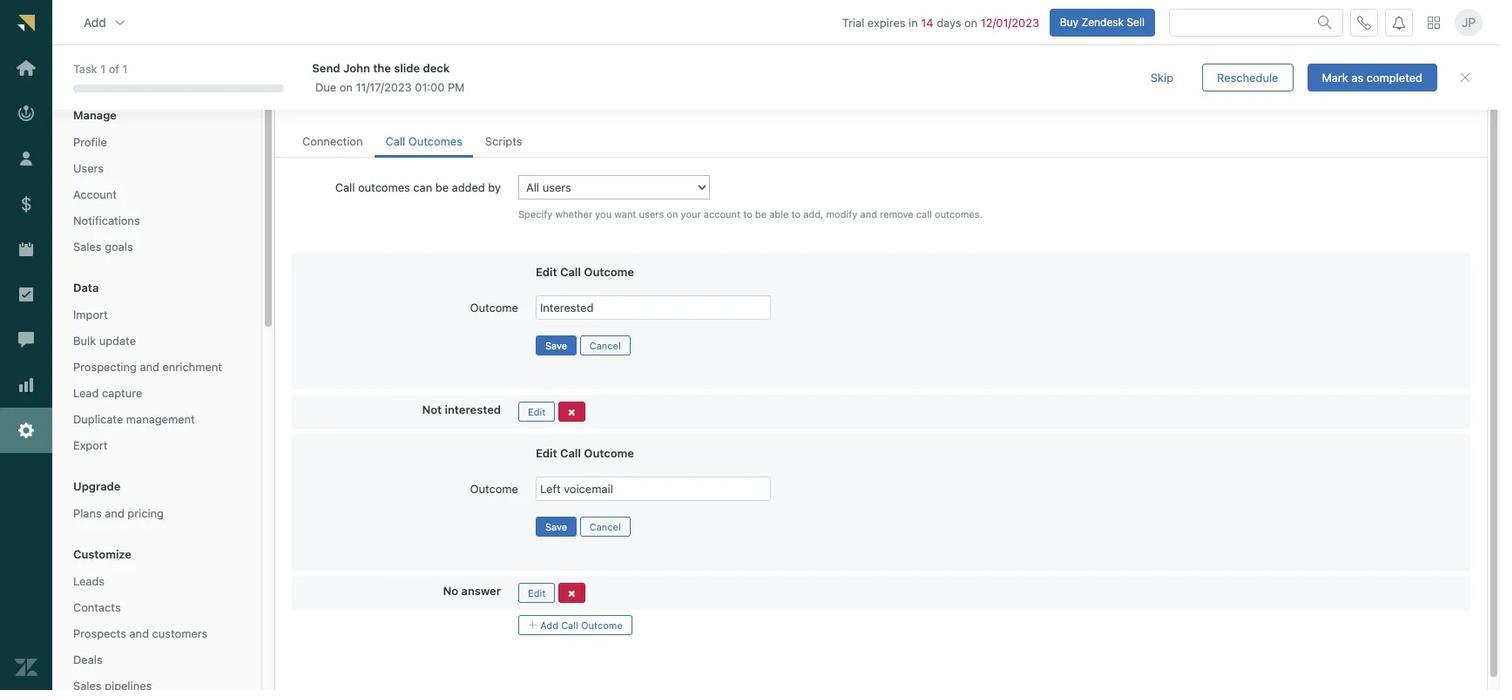 Task type: describe. For each thing, give the bounding box(es) containing it.
sales goals
[[73, 240, 133, 254]]

upgrade
[[73, 479, 121, 493]]

bell image
[[1393, 15, 1407, 29]]

no
[[443, 584, 459, 598]]

by
[[488, 180, 501, 194]]

call inside button
[[561, 619, 579, 631]]

you
[[595, 208, 612, 220]]

text
[[385, 65, 423, 89]]

on for trial expires in 14 days on 12/01/2023
[[965, 15, 978, 29]]

john
[[343, 61, 370, 75]]

in
[[909, 15, 918, 29]]

prospects and customers link
[[66, 622, 248, 645]]

outcomes.
[[935, 208, 983, 220]]

leads
[[341, 94, 369, 108]]

call outcomes
[[386, 134, 463, 148]]

and for customers
[[129, 627, 149, 641]]

edit call outcome for second cancel button from the top of the page
[[536, 446, 634, 460]]

notifications link
[[66, 209, 248, 232]]

Outcome text field
[[536, 477, 771, 501]]

edit link for answer
[[519, 583, 555, 603]]

send john the slide deck link
[[312, 60, 1105, 76]]

save for 1st cancel button from the top of the page the save button
[[546, 340, 568, 351]]

calls image
[[1358, 15, 1372, 29]]

0 horizontal spatial be
[[436, 180, 449, 194]]

deals
[[73, 653, 103, 667]]

remove
[[880, 208, 914, 220]]

data
[[73, 281, 99, 295]]

14
[[922, 15, 934, 29]]

account
[[704, 208, 741, 220]]

outcomes
[[358, 180, 410, 194]]

2 1 from the left
[[123, 62, 128, 76]]

task
[[73, 62, 97, 76]]

voice and text call your leads and contacts directly from sell. learn about
[[292, 65, 606, 108]]

call outcomes link
[[375, 126, 473, 158]]

lead
[[73, 386, 99, 400]]

want
[[615, 208, 637, 220]]

add for add
[[84, 14, 106, 29]]

buy
[[1060, 15, 1079, 28]]

notifications
[[73, 214, 140, 227]]

able
[[770, 208, 789, 220]]

mark as completed button
[[1308, 64, 1438, 92]]

remove image for not interested
[[568, 408, 576, 417]]

add call outcome
[[538, 619, 623, 631]]

customize
[[73, 547, 132, 561]]

1 vertical spatial be
[[755, 208, 767, 220]]

no answer
[[443, 584, 501, 598]]

directly
[[444, 94, 484, 108]]

call outcomes can be added by
[[335, 180, 501, 194]]

on inside 'send john the slide deck due on 11/17/2023 01:00 pm'
[[340, 80, 353, 94]]

learn
[[540, 94, 570, 108]]

duplicate
[[73, 412, 123, 426]]

leads link
[[66, 570, 248, 593]]

due
[[315, 80, 337, 94]]

days
[[937, 15, 962, 29]]

task 1 of 1
[[73, 62, 128, 76]]

about
[[573, 94, 603, 108]]

users
[[73, 161, 104, 175]]

slide
[[394, 61, 420, 75]]

prospecting
[[73, 360, 137, 374]]

of
[[109, 62, 119, 76]]

as
[[1352, 70, 1364, 84]]

management
[[126, 412, 195, 426]]

jp
[[1462, 15, 1477, 30]]

call inside voice and text call your leads and contacts directly from sell. learn about
[[292, 94, 312, 108]]

chevron down image
[[113, 15, 127, 29]]

account link
[[66, 183, 248, 206]]

pm
[[448, 80, 465, 94]]

plans and pricing
[[73, 506, 164, 520]]

prospecting and enrichment link
[[66, 356, 248, 378]]

1 to from the left
[[744, 208, 753, 220]]

goals
[[105, 240, 133, 254]]

specify whether you want users on your account to be able to add, modify and remove call outcomes.
[[519, 208, 983, 220]]

users
[[639, 208, 664, 220]]

prospecting and enrichment
[[73, 360, 222, 374]]

bulk update link
[[66, 329, 248, 352]]

not
[[422, 402, 442, 416]]

and for enrichment
[[140, 360, 159, 374]]

search image
[[1319, 15, 1333, 29]]

interested
[[445, 402, 501, 416]]

call
[[917, 208, 932, 220]]

added
[[452, 180, 485, 194]]

1 1 from the left
[[100, 62, 106, 76]]

zendesk products image
[[1428, 16, 1441, 28]]

your inside voice and text call your leads and contacts directly from sell. learn about
[[315, 94, 338, 108]]

voice
[[292, 65, 342, 89]]

scripts
[[485, 134, 522, 148]]

11/17/2023
[[356, 80, 412, 94]]

bulk
[[73, 334, 96, 348]]

export link
[[66, 434, 248, 457]]

reschedule
[[1218, 70, 1279, 84]]

bulk update
[[73, 334, 136, 348]]

export
[[73, 438, 108, 452]]

account
[[73, 187, 117, 201]]

deals link
[[66, 648, 248, 671]]

buy zendesk sell
[[1060, 15, 1145, 28]]

cancel for second cancel button from the top of the page
[[590, 521, 621, 532]]



Task type: vqa. For each thing, say whether or not it's contained in the screenshot.
middle on
yes



Task type: locate. For each thing, give the bounding box(es) containing it.
edit call outcome
[[536, 265, 634, 279], [536, 446, 634, 460]]

1 edit link from the top
[[519, 402, 555, 422]]

modify
[[827, 208, 858, 220]]

1 cancel from the top
[[590, 340, 621, 351]]

on right days
[[965, 15, 978, 29]]

jp button
[[1455, 8, 1483, 36]]

duplicate management
[[73, 412, 195, 426]]

and up leads
[[347, 65, 381, 89]]

edit link
[[519, 402, 555, 422], [519, 583, 555, 603]]

0 vertical spatial cancel
[[590, 340, 621, 351]]

lead capture link
[[66, 382, 248, 405]]

sell
[[1127, 15, 1145, 28]]

lead capture
[[73, 386, 142, 400]]

add right add icon
[[540, 619, 559, 631]]

customers
[[152, 627, 208, 641]]

1 vertical spatial save
[[546, 521, 568, 532]]

0 horizontal spatial 1
[[100, 62, 106, 76]]

0 vertical spatial edit call outcome
[[536, 265, 634, 279]]

and right 'modify'
[[861, 208, 878, 220]]

buy zendesk sell button
[[1050, 8, 1156, 36]]

add
[[84, 14, 106, 29], [540, 619, 559, 631]]

contacts link
[[66, 596, 248, 619]]

edit call outcome for 1st cancel button from the top of the page
[[536, 265, 634, 279]]

be right can
[[436, 180, 449, 194]]

on up leads
[[340, 80, 353, 94]]

contacts
[[73, 600, 121, 614]]

cancel for 1st cancel button from the top of the page
[[590, 340, 621, 351]]

1 vertical spatial cancel
[[590, 521, 621, 532]]

and down contacts link
[[129, 627, 149, 641]]

0 vertical spatial your
[[315, 94, 338, 108]]

1 cancel button from the top
[[580, 335, 631, 355]]

1 vertical spatial your
[[681, 208, 701, 220]]

2 horizontal spatial on
[[965, 15, 978, 29]]

12/01/2023
[[981, 15, 1040, 29]]

from
[[487, 94, 511, 108]]

add,
[[804, 208, 824, 220]]

add call outcome button
[[519, 615, 633, 635]]

1 horizontal spatial on
[[667, 208, 678, 220]]

0 vertical spatial remove image
[[568, 408, 576, 417]]

zendesk
[[1082, 15, 1124, 28]]

2 cancel button from the top
[[580, 517, 631, 537]]

and inside prospecting and enrichment link
[[140, 360, 159, 374]]

None text field
[[536, 295, 771, 320]]

remove image for no answer
[[568, 589, 576, 599]]

remove image
[[568, 408, 576, 417], [568, 589, 576, 599]]

0 vertical spatial save button
[[536, 335, 577, 355]]

0 vertical spatial add
[[84, 14, 106, 29]]

your left account
[[681, 208, 701, 220]]

add image
[[528, 620, 538, 630]]

0 horizontal spatial your
[[315, 94, 338, 108]]

edit link up add icon
[[519, 583, 555, 603]]

save button for second cancel button from the top of the page
[[536, 517, 577, 537]]

can
[[413, 180, 432, 194]]

and down 11/17/2023
[[373, 94, 392, 108]]

1 vertical spatial on
[[340, 80, 353, 94]]

trial
[[843, 15, 865, 29]]

expires
[[868, 15, 906, 29]]

users link
[[66, 157, 248, 180]]

plans and pricing link
[[66, 502, 248, 525]]

cancel
[[590, 340, 621, 351], [590, 521, 621, 532]]

1 horizontal spatial add
[[540, 619, 559, 631]]

and inside plans and pricing link
[[105, 506, 124, 520]]

edit call outcome down whether
[[536, 265, 634, 279]]

2 save from the top
[[546, 521, 568, 532]]

0 horizontal spatial to
[[744, 208, 753, 220]]

on right "users"
[[667, 208, 678, 220]]

1 save button from the top
[[536, 335, 577, 355]]

on for specify whether you want users on your account to be able to add, modify and remove call outcomes.
[[667, 208, 678, 220]]

be
[[436, 180, 449, 194], [755, 208, 767, 220]]

skip button
[[1136, 64, 1189, 92]]

add button
[[70, 5, 141, 40]]

edit link for interested
[[519, 402, 555, 422]]

0 vertical spatial on
[[965, 15, 978, 29]]

2 save button from the top
[[536, 517, 577, 537]]

update
[[99, 334, 136, 348]]

add for add call outcome
[[540, 619, 559, 631]]

0 vertical spatial edit link
[[519, 402, 555, 422]]

1 vertical spatial save button
[[536, 517, 577, 537]]

to right account
[[744, 208, 753, 220]]

sales
[[73, 240, 102, 254]]

enrichment
[[163, 360, 222, 374]]

1 right "of"
[[123, 62, 128, 76]]

1 edit call outcome from the top
[[536, 265, 634, 279]]

add left chevron down image
[[84, 14, 106, 29]]

1 horizontal spatial your
[[681, 208, 701, 220]]

import link
[[66, 303, 248, 326]]

and for pricing
[[105, 506, 124, 520]]

1
[[100, 62, 106, 76], [123, 62, 128, 76]]

whether
[[556, 208, 593, 220]]

1 vertical spatial cancel button
[[580, 517, 631, 537]]

1 vertical spatial add
[[540, 619, 559, 631]]

plans
[[73, 506, 102, 520]]

profile
[[73, 135, 107, 149]]

and for text
[[347, 65, 381, 89]]

prospects
[[73, 627, 126, 641]]

None field
[[98, 65, 236, 81]]

cancel button
[[580, 335, 631, 355], [580, 517, 631, 537]]

completed
[[1367, 70, 1423, 84]]

01:00
[[415, 80, 445, 94]]

2 edit call outcome from the top
[[536, 446, 634, 460]]

0 vertical spatial cancel button
[[580, 335, 631, 355]]

1 horizontal spatial to
[[792, 208, 801, 220]]

and inside prospects and customers link
[[129, 627, 149, 641]]

save
[[546, 340, 568, 351], [546, 521, 568, 532]]

sell.
[[515, 94, 537, 108]]

be left able
[[755, 208, 767, 220]]

0 horizontal spatial on
[[340, 80, 353, 94]]

1 vertical spatial edit link
[[519, 583, 555, 603]]

cancel image
[[1459, 71, 1473, 85]]

2 cancel from the top
[[590, 521, 621, 532]]

1 left "of"
[[100, 62, 106, 76]]

2 to from the left
[[792, 208, 801, 220]]

your down due
[[315, 94, 338, 108]]

deck
[[423, 61, 450, 75]]

call
[[292, 94, 312, 108], [386, 134, 405, 148], [335, 180, 355, 194], [560, 265, 581, 279], [560, 446, 581, 460], [561, 619, 579, 631]]

edit link right interested
[[519, 402, 555, 422]]

manage
[[73, 108, 117, 122]]

outcome inside button
[[581, 619, 623, 631]]

the
[[373, 61, 391, 75]]

0 horizontal spatial add
[[84, 14, 106, 29]]

to
[[744, 208, 753, 220], [792, 208, 801, 220]]

connection
[[302, 134, 363, 148]]

duplicate management link
[[66, 408, 248, 431]]

save for the save button for second cancel button from the top of the page
[[546, 521, 568, 532]]

mark
[[1323, 70, 1349, 84]]

answer
[[462, 584, 501, 598]]

1 vertical spatial remove image
[[568, 589, 576, 599]]

import
[[73, 308, 108, 322]]

and right the "plans"
[[105, 506, 124, 520]]

to right able
[[792, 208, 801, 220]]

capture
[[102, 386, 142, 400]]

specify
[[519, 208, 553, 220]]

1 vertical spatial edit call outcome
[[536, 446, 634, 460]]

1 save from the top
[[546, 340, 568, 351]]

2 edit link from the top
[[519, 583, 555, 603]]

zendesk image
[[15, 656, 37, 679]]

1 horizontal spatial be
[[755, 208, 767, 220]]

0 vertical spatial be
[[436, 180, 449, 194]]

and down bulk update link
[[140, 360, 159, 374]]

skip
[[1151, 70, 1174, 84]]

edit call outcome up outcome text box
[[536, 446, 634, 460]]

1 remove image from the top
[[568, 408, 576, 417]]

connection link
[[292, 126, 373, 158]]

2 remove image from the top
[[568, 589, 576, 599]]

contacts
[[395, 94, 441, 108]]

reschedule button
[[1203, 64, 1294, 92]]

save button for 1st cancel button from the top of the page
[[536, 335, 577, 355]]

outcomes
[[409, 134, 463, 148]]

1 horizontal spatial 1
[[123, 62, 128, 76]]

profile link
[[66, 131, 248, 154]]

2 vertical spatial on
[[667, 208, 678, 220]]

0 vertical spatial save
[[546, 340, 568, 351]]

send john the slide deck due on 11/17/2023 01:00 pm
[[312, 61, 465, 94]]



